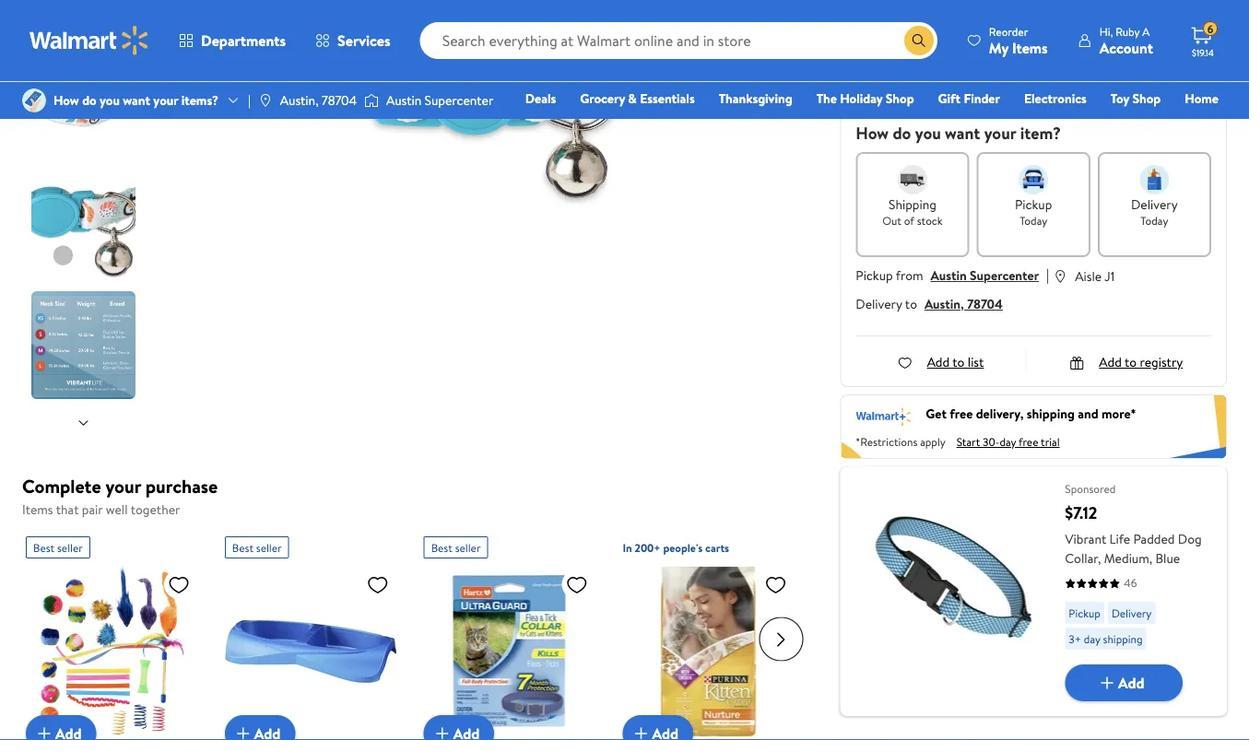 Task type: locate. For each thing, give the bounding box(es) containing it.
today for delivery
[[1141, 213, 1169, 228]]

pickup today
[[1016, 196, 1053, 228]]

search icon image
[[912, 33, 927, 48]]

to left list
[[953, 353, 965, 371]]

delivery to austin, 78704
[[856, 295, 1004, 313]]

1 horizontal spatial items
[[1013, 37, 1049, 58]]

well
[[106, 501, 128, 519]]

1 vertical spatial delivery
[[856, 295, 903, 313]]

delivery down from
[[856, 295, 903, 313]]

today inside the pickup today
[[1020, 213, 1048, 228]]

pickup for pickup today
[[1016, 196, 1053, 214]]

2 vertical spatial your
[[106, 474, 141, 500]]

items
[[1013, 37, 1049, 58], [22, 501, 53, 519]]

next image image
[[76, 416, 91, 431]]

0 horizontal spatial |
[[248, 91, 251, 109]]

toy shop link
[[1103, 89, 1170, 108]]

items right my on the top right of page
[[1013, 37, 1049, 58]]

austin, down pickup from austin supercenter |
[[925, 295, 965, 313]]

1 horizontal spatial best seller
[[232, 540, 282, 555]]

0 horizontal spatial do
[[82, 91, 97, 109]]

items inside complete your purchase items that pair well together
[[22, 501, 53, 519]]

1 horizontal spatial austin
[[931, 267, 967, 285]]

1 horizontal spatial add to cart image
[[431, 723, 454, 741]]

 image down walmart image
[[22, 89, 46, 113]]

1 horizontal spatial best
[[232, 540, 254, 555]]

walmart+ link
[[1156, 114, 1228, 134]]

1 horizontal spatial your
[[153, 91, 178, 109]]

deals
[[526, 89, 556, 107]]

1 horizontal spatial do
[[893, 122, 912, 145]]

2 add to cart image from the left
[[630, 723, 653, 741]]

2 horizontal spatial  image
[[364, 91, 379, 110]]

1 horizontal spatial you
[[916, 122, 942, 145]]

1 horizontal spatial shipping
[[1104, 631, 1143, 647]]

| left "aisle"
[[1047, 265, 1050, 285]]

add down the "search icon"
[[909, 63, 935, 83]]

delivery down intent image for delivery
[[1132, 196, 1179, 214]]

vibrant life padded dog collar, medium, blue image
[[855, 481, 1051, 677]]

3 best seller from the left
[[431, 540, 481, 555]]

product group
[[26, 529, 197, 741], [225, 529, 396, 741], [424, 529, 596, 741], [623, 529, 795, 741]]

you down walmart image
[[100, 91, 120, 109]]

delivery,
[[977, 404, 1024, 422]]

 image
[[22, 89, 46, 113], [364, 91, 379, 110], [258, 93, 273, 108]]

of
[[905, 213, 915, 228]]

austin down services
[[386, 91, 422, 109]]

0 vertical spatial austin,
[[280, 91, 319, 109]]

to left cart
[[939, 63, 952, 83]]

departments
[[201, 30, 286, 51]]

want for items?
[[123, 91, 150, 109]]

1 vertical spatial your
[[985, 122, 1017, 145]]

1 horizontal spatial supercenter
[[971, 267, 1040, 285]]

hi,
[[1100, 24, 1114, 39]]

2 horizontal spatial best seller
[[431, 540, 481, 555]]

0 horizontal spatial day
[[1000, 434, 1017, 450]]

1 horizontal spatial austin,
[[925, 295, 965, 313]]

4 product group from the left
[[623, 529, 795, 741]]

home link
[[1177, 89, 1228, 108]]

van ness plastic lightweight cat food double dish, blue, small image
[[225, 566, 396, 737]]

0 vertical spatial supercenter
[[425, 91, 494, 109]]

to down from
[[906, 295, 918, 313]]

78704 down austin supercenter button
[[968, 295, 1004, 313]]

add to registry button
[[1070, 353, 1184, 371]]

you down gift
[[916, 122, 942, 145]]

delivery down the 46
[[1112, 605, 1152, 621]]

1 horizontal spatial |
[[1047, 265, 1050, 285]]

1 horizontal spatial add to cart image
[[630, 723, 653, 741]]

1 horizontal spatial day
[[1085, 631, 1101, 647]]

the holiday shop link
[[809, 89, 923, 108]]

registry
[[1007, 115, 1054, 133]]

1 vertical spatial austin,
[[925, 295, 965, 313]]

your left items? in the top of the page
[[153, 91, 178, 109]]

carts
[[706, 540, 730, 556]]

pickup up 3+
[[1069, 605, 1101, 621]]

to inside button
[[939, 63, 952, 83]]

2 horizontal spatial your
[[985, 122, 1017, 145]]

0 horizontal spatial best seller
[[33, 540, 83, 555]]

the holiday shop
[[817, 89, 915, 107]]

1 vertical spatial austin
[[931, 267, 967, 285]]

start
[[957, 434, 981, 450]]

get free delivery, shipping and more*
[[926, 404, 1137, 422]]

today down intent image for pickup
[[1020, 213, 1048, 228]]

| right items? in the top of the page
[[248, 91, 251, 109]]

46
[[1125, 575, 1138, 591]]

delivery
[[1132, 196, 1179, 214], [856, 295, 903, 313], [1112, 605, 1152, 621]]

1 horizontal spatial 78704
[[968, 295, 1004, 313]]

seller
[[57, 540, 83, 555], [256, 540, 282, 555], [455, 540, 481, 555]]

free left trial
[[1019, 434, 1039, 450]]

|
[[248, 91, 251, 109], [1047, 265, 1050, 285]]

want left items? in the top of the page
[[123, 91, 150, 109]]

0 horizontal spatial your
[[106, 474, 141, 500]]

home
[[1186, 89, 1219, 107]]

0 vertical spatial want
[[123, 91, 150, 109]]

0 horizontal spatial 78704
[[322, 91, 357, 109]]

to for cart
[[939, 63, 952, 83]]

78704 down services dropdown button
[[322, 91, 357, 109]]

2 best from the left
[[232, 540, 254, 555]]

1 horizontal spatial want
[[946, 122, 981, 145]]

add left registry
[[1100, 353, 1122, 371]]

1 add to cart image from the left
[[33, 723, 55, 741]]

how do you want your items?
[[54, 91, 219, 109]]

0 horizontal spatial shipping
[[1027, 404, 1075, 422]]

day inside $7.12 group
[[1085, 631, 1101, 647]]

2 horizontal spatial pickup
[[1069, 605, 1101, 621]]

vibrant life 24 piece value pack cat toys image
[[26, 566, 197, 737]]

hartz ultraguard flea and tick collar for cats and kittens, 7 months protection, 1ct image
[[424, 566, 596, 737]]

get free delivery, shipping and more* banner
[[841, 395, 1228, 459]]

0 horizontal spatial free
[[950, 404, 974, 422]]

apply
[[921, 434, 946, 450]]

items left that
[[22, 501, 53, 519]]

hi, ruby a account
[[1100, 24, 1154, 58]]

1 vertical spatial how
[[856, 122, 889, 145]]

today down intent image for delivery
[[1141, 213, 1169, 228]]

1 horizontal spatial today
[[1141, 213, 1169, 228]]

complete
[[22, 474, 101, 500]]

0 vertical spatial shipping
[[1027, 404, 1075, 422]]

your up 'well'
[[106, 474, 141, 500]]

your inside complete your purchase items that pair well together
[[106, 474, 141, 500]]

2 seller from the left
[[256, 540, 282, 555]]

add left list
[[928, 353, 950, 371]]

your down finder
[[985, 122, 1017, 145]]

your
[[153, 91, 178, 109], [985, 122, 1017, 145], [106, 474, 141, 500]]

you for how do you want your item?
[[916, 122, 942, 145]]

shipping
[[889, 196, 937, 214]]

&
[[629, 89, 637, 107]]

best seller for vibrant life 24 piece value pack cat toys image
[[33, 540, 83, 555]]

 image for austin supercenter
[[364, 91, 379, 110]]

Walmart Site-Wide search field
[[420, 22, 938, 59]]

a
[[1143, 24, 1150, 39]]

free right get
[[950, 404, 974, 422]]

grocery & essentials
[[580, 89, 695, 107]]

0 horizontal spatial how
[[54, 91, 79, 109]]

fashion
[[940, 115, 983, 133]]

today
[[1020, 213, 1048, 228], [1141, 213, 1169, 228]]

1 vertical spatial do
[[893, 122, 912, 145]]

add to favorites list, hartz ultraguard flea and tick collar for cats and kittens, 7 months protection, 1ct image
[[566, 573, 588, 596]]

1 today from the left
[[1020, 213, 1048, 228]]

1 vertical spatial supercenter
[[971, 267, 1040, 285]]

want down gift finder link
[[946, 122, 981, 145]]

sponsored $7.12 vibrant life padded dog collar, medium, blue
[[1066, 481, 1203, 567]]

best seller
[[33, 540, 83, 555], [232, 540, 282, 555], [431, 540, 481, 555]]

1 vertical spatial items
[[22, 501, 53, 519]]

to left registry
[[1125, 353, 1138, 371]]

austin,
[[280, 91, 319, 109], [925, 295, 965, 313]]

0 vertical spatial how
[[54, 91, 79, 109]]

austin up austin, 78704 button
[[931, 267, 967, 285]]

1 horizontal spatial pickup
[[1016, 196, 1053, 214]]

shipping up add button
[[1104, 631, 1143, 647]]

 image left austin, 78704
[[258, 93, 273, 108]]

today inside delivery today
[[1141, 213, 1169, 228]]

add to favorites list, van ness plastic lightweight cat food double dish, blue, small image
[[367, 573, 389, 596]]

day inside get free delivery, shipping and more* banner
[[1000, 434, 1017, 450]]

0 vertical spatial you
[[100, 91, 120, 109]]

best
[[33, 540, 55, 555], [232, 540, 254, 555], [431, 540, 453, 555]]

shop
[[886, 89, 915, 107], [1133, 89, 1162, 107]]

add inside button
[[909, 63, 935, 83]]

do up intent image for shipping
[[893, 122, 912, 145]]

0 horizontal spatial seller
[[57, 540, 83, 555]]

get
[[926, 404, 947, 422]]

that
[[56, 501, 79, 519]]

shop right holiday
[[886, 89, 915, 107]]

delivery for today
[[1132, 196, 1179, 214]]

1 vertical spatial you
[[916, 122, 942, 145]]

how for how do you want your items?
[[54, 91, 79, 109]]

day
[[1000, 434, 1017, 450], [1085, 631, 1101, 647]]

vibrant life polyester sushi break-away cat collar, blue - image 2 of 6 image
[[31, 0, 139, 42]]

item?
[[1021, 122, 1062, 145]]

0 horizontal spatial  image
[[22, 89, 46, 113]]

austin, 78704
[[280, 91, 357, 109]]

1 vertical spatial pickup
[[856, 267, 894, 285]]

3 seller from the left
[[455, 540, 481, 555]]

1 vertical spatial 78704
[[968, 295, 1004, 313]]

pickup
[[1016, 196, 1053, 214], [856, 267, 894, 285], [1069, 605, 1101, 621]]

add to cart image
[[1097, 672, 1119, 694], [232, 723, 254, 741], [431, 723, 454, 741]]

1 horizontal spatial seller
[[256, 540, 282, 555]]

add to cart image
[[33, 723, 55, 741], [630, 723, 653, 741]]

want for item?
[[946, 122, 981, 145]]

30-
[[983, 434, 1000, 450]]

2 best seller from the left
[[232, 540, 282, 555]]

2 horizontal spatial seller
[[455, 540, 481, 555]]

next slide for complete your purchase list image
[[759, 618, 804, 662]]

austin supercenter
[[386, 91, 494, 109]]

j1
[[1105, 267, 1115, 285]]

to for austin,
[[906, 295, 918, 313]]

1 horizontal spatial how
[[856, 122, 889, 145]]

0 horizontal spatial supercenter
[[425, 91, 494, 109]]

0 horizontal spatial best
[[33, 540, 55, 555]]

austin inside pickup from austin supercenter |
[[931, 267, 967, 285]]

0 horizontal spatial today
[[1020, 213, 1048, 228]]

1 best from the left
[[33, 540, 55, 555]]

0 vertical spatial delivery
[[1132, 196, 1179, 214]]

registry link
[[999, 114, 1062, 134]]

0 horizontal spatial add to cart image
[[33, 723, 55, 741]]

0 vertical spatial your
[[153, 91, 178, 109]]

add for add to registry
[[1100, 353, 1122, 371]]

how for how do you want your item?
[[856, 122, 889, 145]]

how
[[54, 91, 79, 109], [856, 122, 889, 145]]

shop right toy
[[1133, 89, 1162, 107]]

0 vertical spatial austin
[[386, 91, 422, 109]]

2 horizontal spatial add to cart image
[[1097, 672, 1119, 694]]

0 horizontal spatial items
[[22, 501, 53, 519]]

shipping out of stock
[[883, 196, 943, 228]]

0 horizontal spatial want
[[123, 91, 150, 109]]

do
[[82, 91, 97, 109], [893, 122, 912, 145]]

2 vertical spatial pickup
[[1069, 605, 1101, 621]]

day right 3+
[[1085, 631, 1101, 647]]

pickup for pickup from austin supercenter |
[[856, 267, 894, 285]]

together
[[131, 501, 180, 519]]

2 horizontal spatial best
[[431, 540, 453, 555]]

add down "3+ day shipping"
[[1119, 673, 1145, 693]]

to for registry
[[1125, 353, 1138, 371]]

supercenter left deals
[[425, 91, 494, 109]]

0 horizontal spatial add to cart image
[[232, 723, 254, 741]]

1 seller from the left
[[57, 540, 83, 555]]

1 vertical spatial shipping
[[1104, 631, 1143, 647]]

shipping up trial
[[1027, 404, 1075, 422]]

want
[[123, 91, 150, 109], [946, 122, 981, 145]]

walmart plus image
[[856, 404, 912, 427]]

how down the holiday shop link on the right top of the page
[[856, 122, 889, 145]]

pickup inside pickup from austin supercenter |
[[856, 267, 894, 285]]

1 vertical spatial want
[[946, 122, 981, 145]]

0 horizontal spatial you
[[100, 91, 120, 109]]

0 horizontal spatial austin
[[386, 91, 422, 109]]

0 vertical spatial pickup
[[1016, 196, 1053, 214]]

1 horizontal spatial shop
[[1133, 89, 1162, 107]]

 image right austin, 78704
[[364, 91, 379, 110]]

0 vertical spatial 78704
[[322, 91, 357, 109]]

shipping
[[1027, 404, 1075, 422], [1104, 631, 1143, 647]]

2 vertical spatial delivery
[[1112, 605, 1152, 621]]

0 vertical spatial items
[[1013, 37, 1049, 58]]

product group containing in 200+ people's carts
[[623, 529, 795, 741]]

1 vertical spatial day
[[1085, 631, 1101, 647]]

add to cart image for the purina kitten chow dry kitten food, nurture muscle + brain development, 3.15 lb. bag image
[[630, 723, 653, 741]]

0 horizontal spatial shop
[[886, 89, 915, 107]]

to
[[939, 63, 952, 83], [906, 295, 918, 313], [953, 353, 965, 371], [1125, 353, 1138, 371]]

1 best seller from the left
[[33, 540, 83, 555]]

austin, down services dropdown button
[[280, 91, 319, 109]]

medium,
[[1105, 549, 1153, 567]]

day down delivery,
[[1000, 434, 1017, 450]]

0 vertical spatial do
[[82, 91, 97, 109]]

vibrant life polyester sushi break-away cat collar, blue - image 5 of 6 image
[[31, 291, 139, 399]]

registry
[[1141, 353, 1184, 371]]

do down walmart image
[[82, 91, 97, 109]]

pickup inside $7.12 group
[[1069, 605, 1101, 621]]

gift
[[939, 89, 961, 107]]

add to cart
[[909, 63, 982, 83]]

*restrictions apply
[[856, 434, 946, 450]]

3+ day shipping
[[1069, 631, 1143, 647]]

0 vertical spatial day
[[1000, 434, 1017, 450]]

pickup left from
[[856, 267, 894, 285]]

1 horizontal spatial free
[[1019, 434, 1039, 450]]

gift finder link
[[930, 89, 1009, 108]]

complete your purchase items that pair well together
[[22, 474, 218, 519]]

deals link
[[517, 89, 565, 108]]

how down walmart image
[[54, 91, 79, 109]]

purchase
[[146, 474, 218, 500]]

1 horizontal spatial  image
[[258, 93, 273, 108]]

pickup down intent image for pickup
[[1016, 196, 1053, 214]]

2 today from the left
[[1141, 213, 1169, 228]]

supercenter up austin, 78704 button
[[971, 267, 1040, 285]]

3 best from the left
[[431, 540, 453, 555]]

0 horizontal spatial pickup
[[856, 267, 894, 285]]

price when purchased online
[[856, 21, 993, 37]]



Task type: describe. For each thing, give the bounding box(es) containing it.
services
[[338, 30, 391, 51]]

ruby
[[1116, 24, 1140, 39]]

collar,
[[1066, 549, 1102, 567]]

add button
[[1066, 665, 1184, 702]]

aisle j1
[[1076, 267, 1115, 285]]

add for add to cart
[[909, 63, 935, 83]]

walmart+
[[1164, 115, 1219, 133]]

$19.14
[[1193, 46, 1215, 59]]

add to cart image for van ness plastic lightweight cat food double dish, blue, small image
[[232, 723, 254, 741]]

best seller for the hartz ultraguard flea and tick collar for cats and kittens, 7 months protection, 1ct image
[[431, 540, 481, 555]]

walmart image
[[30, 26, 149, 55]]

shipping inside banner
[[1027, 404, 1075, 422]]

3+
[[1069, 631, 1082, 647]]

austin, 78704 button
[[925, 295, 1004, 313]]

add to list
[[928, 353, 985, 371]]

2 shop from the left
[[1133, 89, 1162, 107]]

padded
[[1134, 530, 1176, 548]]

more*
[[1102, 404, 1137, 422]]

from
[[896, 267, 924, 285]]

best for vibrant life 24 piece value pack cat toys image
[[33, 540, 55, 555]]

add to cart image inside add button
[[1097, 672, 1119, 694]]

electronics link
[[1016, 89, 1096, 108]]

next media item image
[[776, 41, 798, 63]]

Search search field
[[420, 22, 938, 59]]

list
[[968, 353, 985, 371]]

 image for austin, 78704
[[258, 93, 273, 108]]

you for how do you want your items?
[[100, 91, 120, 109]]

200+
[[635, 540, 661, 556]]

pair
[[82, 501, 103, 519]]

intent image for delivery image
[[1140, 165, 1170, 195]]

1 vertical spatial |
[[1047, 265, 1050, 285]]

items?
[[181, 91, 219, 109]]

in
[[623, 540, 632, 556]]

add for add to list
[[928, 353, 950, 371]]

pickup for pickup
[[1069, 605, 1101, 621]]

trial
[[1042, 434, 1060, 450]]

sponsored
[[1066, 481, 1116, 497]]

gift finder
[[939, 89, 1001, 107]]

to for list
[[953, 353, 965, 371]]

toy
[[1111, 89, 1130, 107]]

the
[[817, 89, 837, 107]]

add to cart image for the hartz ultraguard flea and tick collar for cats and kittens, 7 months protection, 1ct image
[[431, 723, 454, 741]]

0 vertical spatial |
[[248, 91, 251, 109]]

account
[[1100, 37, 1154, 58]]

toy shop
[[1111, 89, 1162, 107]]

holiday
[[841, 89, 883, 107]]

grocery & essentials link
[[572, 89, 704, 108]]

debit
[[1109, 115, 1140, 133]]

your for items?
[[153, 91, 178, 109]]

price
[[856, 21, 881, 37]]

your for item?
[[985, 122, 1017, 145]]

delivery today
[[1132, 196, 1179, 228]]

seller for 1st product "group" from left
[[57, 540, 83, 555]]

2 product group from the left
[[225, 529, 396, 741]]

supercenter inside pickup from austin supercenter |
[[971, 267, 1040, 285]]

$7.12
[[1066, 502, 1098, 525]]

add to registry
[[1100, 353, 1184, 371]]

shipping inside $7.12 group
[[1104, 631, 1143, 647]]

delivery inside $7.12 group
[[1112, 605, 1152, 621]]

intent image for shipping image
[[898, 165, 928, 195]]

delivery for to
[[856, 295, 903, 313]]

one debit link
[[1070, 114, 1149, 134]]

3 product group from the left
[[424, 529, 596, 741]]

reorder my items
[[990, 24, 1049, 58]]

add to favorites list, purina kitten chow dry kitten food, nurture muscle + brain development, 3.15 lb. bag image
[[765, 573, 787, 596]]

1 vertical spatial free
[[1019, 434, 1039, 450]]

1 shop from the left
[[886, 89, 915, 107]]

do for how do you want your item?
[[893, 122, 912, 145]]

0 vertical spatial free
[[950, 404, 974, 422]]

add inside button
[[1119, 673, 1145, 693]]

vibrant life polyester sushi break-away cat collar, blue - image 3 of 6 image
[[31, 54, 139, 161]]

6
[[1208, 21, 1214, 37]]

do for how do you want your items?
[[82, 91, 97, 109]]

1 product group from the left
[[26, 529, 197, 741]]

$7.12 group
[[841, 467, 1228, 717]]

best seller for van ness plastic lightweight cat food double dish, blue, small image
[[232, 540, 282, 555]]

0 horizontal spatial austin,
[[280, 91, 319, 109]]

pickup from austin supercenter |
[[856, 265, 1050, 285]]

vibrant
[[1066, 530, 1107, 548]]

finder
[[964, 89, 1001, 107]]

items inside reorder my items
[[1013, 37, 1049, 58]]

departments button
[[164, 18, 301, 63]]

today for pickup
[[1020, 213, 1048, 228]]

thanksgiving link
[[711, 89, 801, 108]]

 image for how do you want your items?
[[22, 89, 46, 113]]

one debit
[[1078, 115, 1140, 133]]

home fashion
[[940, 89, 1219, 133]]

vibrant life polyester sushi break-away cat collar, blue image
[[208, 0, 756, 360]]

seller for 2nd product "group" from left
[[256, 540, 282, 555]]

life
[[1110, 530, 1131, 548]]

one
[[1078, 115, 1106, 133]]

how do you want your item?
[[856, 122, 1062, 145]]

out
[[883, 213, 902, 228]]

purina kitten chow dry kitten food, nurture muscle + brain development, 3.15 lb. bag image
[[623, 566, 795, 737]]

stock
[[918, 213, 943, 228]]

add to cart image for vibrant life 24 piece value pack cat toys image
[[33, 723, 55, 741]]

in 200+ people's carts
[[623, 540, 730, 556]]

aisle
[[1076, 267, 1103, 285]]

essentials
[[640, 89, 695, 107]]

best for the hartz ultraguard flea and tick collar for cats and kittens, 7 months protection, 1ct image
[[431, 540, 453, 555]]

people's
[[664, 540, 703, 556]]

reorder
[[990, 24, 1029, 39]]

my
[[990, 37, 1009, 58]]

add to list button
[[898, 353, 985, 371]]

vibrant life polyester sushi break-away cat collar, blue - image 4 of 6 image
[[31, 172, 139, 280]]

thanksgiving
[[719, 89, 793, 107]]

when
[[884, 21, 909, 37]]

intent image for pickup image
[[1019, 165, 1049, 195]]

add to favorites list, vibrant life 24 piece value pack cat toys image
[[168, 573, 190, 596]]

add to cart button
[[856, 54, 1034, 91]]

start 30-day free trial
[[957, 434, 1060, 450]]

legal information image
[[996, 21, 1011, 36]]

blue
[[1156, 549, 1181, 567]]

best for van ness plastic lightweight cat food double dish, blue, small image
[[232, 540, 254, 555]]

seller for 3rd product "group" from the left
[[455, 540, 481, 555]]



Task type: vqa. For each thing, say whether or not it's contained in the screenshot.
left the Supercenter
yes



